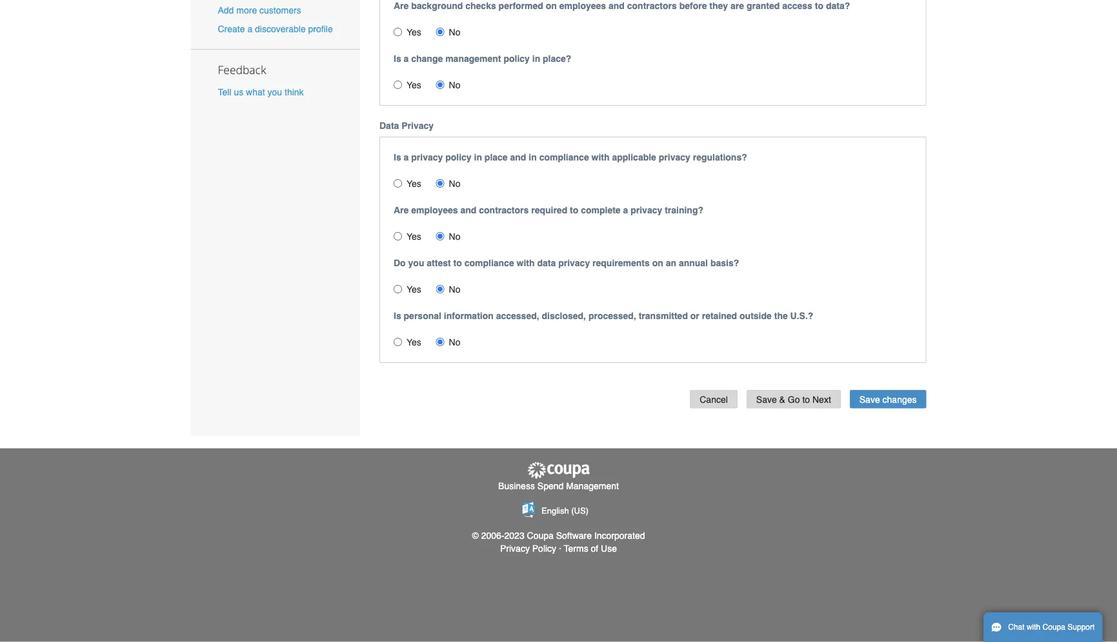 Task type: describe. For each thing, give the bounding box(es) containing it.
2006-
[[481, 531, 504, 542]]

©
[[472, 531, 479, 542]]

1 vertical spatial privacy
[[500, 544, 530, 554]]

more
[[236, 5, 257, 15]]

software
[[556, 531, 592, 542]]

processed,
[[589, 311, 636, 322]]

to right attest
[[453, 259, 462, 269]]

management
[[445, 54, 501, 64]]

are background checks performed on employees and contractors before they are granted access to data?
[[394, 1, 850, 11]]

required
[[531, 206, 567, 216]]

of
[[591, 544, 598, 554]]

granted
[[747, 1, 780, 11]]

tell us what you think
[[218, 87, 304, 98]]

annual
[[679, 259, 708, 269]]

save & go to next button
[[747, 391, 841, 409]]

discoverable
[[255, 24, 306, 34]]

change
[[411, 54, 443, 64]]

place
[[485, 153, 508, 163]]

personal
[[404, 311, 441, 322]]

checks
[[465, 1, 496, 11]]

no for change
[[449, 80, 460, 91]]

and for place
[[510, 153, 526, 163]]

business
[[498, 482, 535, 492]]

add
[[218, 5, 234, 15]]

performed
[[499, 1, 543, 11]]

yes for is personal information accessed, disclosed, processed, transmitted or retained outside the u.s.?
[[407, 338, 421, 348]]

tell
[[218, 87, 231, 98]]

coupa inside button
[[1043, 623, 1066, 633]]

1 horizontal spatial you
[[408, 259, 424, 269]]

profile
[[308, 24, 333, 34]]

incorporated
[[594, 531, 645, 542]]

next
[[813, 395, 831, 405]]

you inside button
[[268, 87, 282, 98]]

privacy right the applicable
[[659, 153, 690, 163]]

go
[[788, 395, 800, 405]]

save & go to next
[[756, 395, 831, 405]]

create a discoverable profile
[[218, 24, 333, 34]]

what
[[246, 87, 265, 98]]

regulations?
[[693, 153, 747, 163]]

in right place at the top of page
[[529, 153, 537, 163]]

no for checks
[[449, 27, 460, 38]]

add more customers
[[218, 5, 301, 15]]

background
[[411, 1, 463, 11]]

privacy down data privacy
[[411, 153, 443, 163]]

1 vertical spatial contractors
[[479, 206, 529, 216]]

us
[[234, 87, 243, 98]]

do
[[394, 259, 406, 269]]

chat with coupa support
[[1008, 623, 1095, 633]]

cancel
[[700, 395, 728, 405]]

add more customers link
[[218, 5, 301, 15]]

a right complete
[[623, 206, 628, 216]]

0 horizontal spatial with
[[517, 259, 535, 269]]

save for save changes
[[860, 395, 880, 405]]

save changes button
[[850, 391, 926, 409]]

0 vertical spatial policy
[[504, 54, 530, 64]]

use
[[601, 544, 617, 554]]

data
[[380, 121, 399, 131]]

terms of use link
[[564, 544, 617, 554]]

are
[[731, 1, 744, 11]]

chat with coupa support button
[[984, 613, 1103, 643]]

data privacy
[[380, 121, 434, 131]]

yes for are background checks performed on employees and contractors before they are granted access to data?
[[407, 27, 421, 38]]

place?
[[543, 54, 571, 64]]

they
[[710, 1, 728, 11]]

u.s.?
[[790, 311, 813, 322]]

no for information
[[449, 338, 460, 348]]

management
[[566, 482, 619, 492]]

0 horizontal spatial on
[[546, 1, 557, 11]]

create
[[218, 24, 245, 34]]

privacy right data
[[558, 259, 590, 269]]

no for attest
[[449, 285, 460, 295]]

is a change management policy in place?
[[394, 54, 571, 64]]

&
[[779, 395, 785, 405]]

think
[[285, 87, 304, 98]]

before
[[679, 1, 707, 11]]

a for discoverable
[[247, 24, 252, 34]]

and for employees
[[609, 1, 625, 11]]

save changes
[[860, 395, 917, 405]]

are for are background checks performed on employees and contractors before they are granted access to data?
[[394, 1, 409, 11]]

privacy left training?
[[631, 206, 662, 216]]

in left place? at top
[[532, 54, 540, 64]]

0 vertical spatial privacy
[[402, 121, 434, 131]]

retained
[[702, 311, 737, 322]]

2023
[[504, 531, 525, 542]]

support
[[1068, 623, 1095, 633]]

is a privacy policy in place and in compliance with applicable privacy regulations?
[[394, 153, 747, 163]]

basis?
[[711, 259, 739, 269]]

0 vertical spatial coupa
[[527, 531, 554, 542]]

a for privacy
[[404, 153, 409, 163]]

coupa supplier portal image
[[526, 462, 591, 481]]

is personal information accessed, disclosed, processed, transmitted or retained outside the u.s.?
[[394, 311, 813, 322]]



Task type: locate. For each thing, give the bounding box(es) containing it.
an
[[666, 259, 676, 269]]

a down data privacy
[[404, 153, 409, 163]]

None radio
[[394, 28, 402, 37], [436, 28, 444, 37], [394, 81, 402, 89], [436, 81, 444, 89], [394, 233, 402, 241], [436, 233, 444, 241], [394, 339, 402, 347], [436, 339, 444, 347], [394, 28, 402, 37], [436, 28, 444, 37], [394, 81, 402, 89], [436, 81, 444, 89], [394, 233, 402, 241], [436, 233, 444, 241], [394, 339, 402, 347], [436, 339, 444, 347]]

is left 'change'
[[394, 54, 401, 64]]

information
[[444, 311, 494, 322]]

english
[[542, 507, 569, 516]]

create a discoverable profile link
[[218, 24, 333, 34]]

1 horizontal spatial with
[[592, 153, 610, 163]]

0 vertical spatial employees
[[559, 1, 606, 11]]

employees up place? at top
[[559, 1, 606, 11]]

2 save from the left
[[860, 395, 880, 405]]

customers
[[260, 5, 301, 15]]

1 horizontal spatial save
[[860, 395, 880, 405]]

2 no from the top
[[449, 80, 460, 91]]

on right the 'performed'
[[546, 1, 557, 11]]

privacy policy
[[500, 544, 556, 554]]

is down the data
[[394, 153, 401, 163]]

None radio
[[394, 180, 402, 188], [436, 180, 444, 188], [394, 286, 402, 294], [436, 286, 444, 294], [394, 180, 402, 188], [436, 180, 444, 188], [394, 286, 402, 294], [436, 286, 444, 294]]

you right what
[[268, 87, 282, 98]]

disclosed,
[[542, 311, 586, 322]]

privacy
[[402, 121, 434, 131], [500, 544, 530, 554]]

6 no from the top
[[449, 338, 460, 348]]

0 vertical spatial compliance
[[539, 153, 589, 163]]

the
[[774, 311, 788, 322]]

1 horizontal spatial contractors
[[627, 1, 677, 11]]

2 yes from the top
[[407, 80, 421, 91]]

3 yes from the top
[[407, 179, 421, 189]]

0 horizontal spatial and
[[460, 206, 477, 216]]

compliance up required
[[539, 153, 589, 163]]

coupa up policy
[[527, 531, 554, 542]]

accessed,
[[496, 311, 539, 322]]

cancel link
[[690, 391, 738, 409]]

0 vertical spatial contractors
[[627, 1, 677, 11]]

2 is from the top
[[394, 153, 401, 163]]

0 horizontal spatial policy
[[445, 153, 472, 163]]

coupa
[[527, 531, 554, 542], [1043, 623, 1066, 633]]

no for and
[[449, 232, 460, 242]]

0 horizontal spatial you
[[268, 87, 282, 98]]

privacy
[[411, 153, 443, 163], [659, 153, 690, 163], [631, 206, 662, 216], [558, 259, 590, 269]]

yes for do you attest to compliance with data privacy requirements on an annual basis?
[[407, 285, 421, 295]]

a for change
[[404, 54, 409, 64]]

feedback
[[218, 62, 266, 78]]

0 vertical spatial you
[[268, 87, 282, 98]]

2 horizontal spatial and
[[609, 1, 625, 11]]

to
[[815, 1, 824, 11], [570, 206, 578, 216], [453, 259, 462, 269], [803, 395, 810, 405]]

save for save & go to next
[[756, 395, 777, 405]]

1 horizontal spatial coupa
[[1043, 623, 1066, 633]]

requirements
[[593, 259, 650, 269]]

0 horizontal spatial save
[[756, 395, 777, 405]]

is for is personal information accessed, disclosed, processed, transmitted or retained outside the u.s.?
[[394, 311, 401, 322]]

save
[[756, 395, 777, 405], [860, 395, 880, 405]]

chat
[[1008, 623, 1025, 633]]

employees
[[559, 1, 606, 11], [411, 206, 458, 216]]

applicable
[[612, 153, 656, 163]]

contractors left before
[[627, 1, 677, 11]]

© 2006-2023 coupa software incorporated
[[472, 531, 645, 542]]

yes
[[407, 27, 421, 38], [407, 80, 421, 91], [407, 179, 421, 189], [407, 232, 421, 242], [407, 285, 421, 295], [407, 338, 421, 348]]

do you attest to compliance with data privacy requirements on an annual basis?
[[394, 259, 739, 269]]

to right go
[[803, 395, 810, 405]]

1 yes from the top
[[407, 27, 421, 38]]

5 no from the top
[[449, 285, 460, 295]]

yes for is a change management policy in place?
[[407, 80, 421, 91]]

1 vertical spatial employees
[[411, 206, 458, 216]]

terms
[[564, 544, 588, 554]]

with left data
[[517, 259, 535, 269]]

0 vertical spatial and
[[609, 1, 625, 11]]

1 horizontal spatial policy
[[504, 54, 530, 64]]

0 horizontal spatial coupa
[[527, 531, 554, 542]]

data
[[537, 259, 556, 269]]

1 save from the left
[[756, 395, 777, 405]]

you right do at the left of the page
[[408, 259, 424, 269]]

1 vertical spatial on
[[652, 259, 663, 269]]

are employees and contractors required to complete a privacy training?
[[394, 206, 704, 216]]

1 vertical spatial compliance
[[464, 259, 514, 269]]

1 are from the top
[[394, 1, 409, 11]]

1 horizontal spatial and
[[510, 153, 526, 163]]

is left personal
[[394, 311, 401, 322]]

3 no from the top
[[449, 179, 460, 189]]

4 yes from the top
[[407, 232, 421, 242]]

2 horizontal spatial with
[[1027, 623, 1041, 633]]

0 horizontal spatial privacy
[[402, 121, 434, 131]]

to left "data?" at top right
[[815, 1, 824, 11]]

save left "changes"
[[860, 395, 880, 405]]

no
[[449, 27, 460, 38], [449, 80, 460, 91], [449, 179, 460, 189], [449, 232, 460, 242], [449, 285, 460, 295], [449, 338, 460, 348]]

1 vertical spatial policy
[[445, 153, 472, 163]]

(us)
[[571, 507, 589, 516]]

you
[[268, 87, 282, 98], [408, 259, 424, 269]]

1 vertical spatial is
[[394, 153, 401, 163]]

compliance right attest
[[464, 259, 514, 269]]

contractors
[[627, 1, 677, 11], [479, 206, 529, 216]]

2 vertical spatial with
[[1027, 623, 1041, 633]]

5 yes from the top
[[407, 285, 421, 295]]

in left place at the top of page
[[474, 153, 482, 163]]

0 vertical spatial with
[[592, 153, 610, 163]]

1 vertical spatial with
[[517, 259, 535, 269]]

6 yes from the top
[[407, 338, 421, 348]]

are up do at the left of the page
[[394, 206, 409, 216]]

is for is a change management policy in place?
[[394, 54, 401, 64]]

1 horizontal spatial employees
[[559, 1, 606, 11]]

employees up attest
[[411, 206, 458, 216]]

2 are from the top
[[394, 206, 409, 216]]

on left "an"
[[652, 259, 663, 269]]

1 no from the top
[[449, 27, 460, 38]]

english (us)
[[542, 507, 589, 516]]

0 horizontal spatial compliance
[[464, 259, 514, 269]]

1 vertical spatial and
[[510, 153, 526, 163]]

1 vertical spatial are
[[394, 206, 409, 216]]

transmitted
[[639, 311, 688, 322]]

1 horizontal spatial compliance
[[539, 153, 589, 163]]

privacy right the data
[[402, 121, 434, 131]]

0 horizontal spatial employees
[[411, 206, 458, 216]]

are left background
[[394, 1, 409, 11]]

4 no from the top
[[449, 232, 460, 242]]

complete
[[581, 206, 621, 216]]

compliance
[[539, 153, 589, 163], [464, 259, 514, 269]]

business spend management
[[498, 482, 619, 492]]

a right create
[[247, 24, 252, 34]]

or
[[690, 311, 700, 322]]

a left 'change'
[[404, 54, 409, 64]]

with inside button
[[1027, 623, 1041, 633]]

are for are employees and contractors required to complete a privacy training?
[[394, 206, 409, 216]]

is
[[394, 54, 401, 64], [394, 153, 401, 163], [394, 311, 401, 322]]

spend
[[537, 482, 564, 492]]

with left the applicable
[[592, 153, 610, 163]]

3 is from the top
[[394, 311, 401, 322]]

1 is from the top
[[394, 54, 401, 64]]

access
[[782, 1, 813, 11]]

0 vertical spatial is
[[394, 54, 401, 64]]

on
[[546, 1, 557, 11], [652, 259, 663, 269]]

outside
[[740, 311, 772, 322]]

2 vertical spatial is
[[394, 311, 401, 322]]

1 vertical spatial you
[[408, 259, 424, 269]]

is for is a privacy policy in place and in compliance with applicable privacy regulations?
[[394, 153, 401, 163]]

1 horizontal spatial on
[[652, 259, 663, 269]]

tell us what you think button
[[218, 86, 304, 99]]

no for privacy
[[449, 179, 460, 189]]

terms of use
[[564, 544, 617, 554]]

yes for are employees and contractors required to complete a privacy training?
[[407, 232, 421, 242]]

with
[[592, 153, 610, 163], [517, 259, 535, 269], [1027, 623, 1041, 633]]

policy left place? at top
[[504, 54, 530, 64]]

contractors left required
[[479, 206, 529, 216]]

save left &
[[756, 395, 777, 405]]

coupa left support
[[1043, 623, 1066, 633]]

with right chat
[[1027, 623, 1041, 633]]

1 vertical spatial coupa
[[1043, 623, 1066, 633]]

yes for is a privacy policy in place and in compliance with applicable privacy regulations?
[[407, 179, 421, 189]]

to inside button
[[803, 395, 810, 405]]

training?
[[665, 206, 704, 216]]

0 vertical spatial on
[[546, 1, 557, 11]]

privacy down '2023'
[[500, 544, 530, 554]]

attest
[[427, 259, 451, 269]]

1 horizontal spatial privacy
[[500, 544, 530, 554]]

0 vertical spatial are
[[394, 1, 409, 11]]

and
[[609, 1, 625, 11], [510, 153, 526, 163], [460, 206, 477, 216]]

to right required
[[570, 206, 578, 216]]

0 horizontal spatial contractors
[[479, 206, 529, 216]]

in
[[532, 54, 540, 64], [474, 153, 482, 163], [529, 153, 537, 163]]

privacy policy link
[[500, 544, 556, 554]]

data?
[[826, 1, 850, 11]]

2 vertical spatial and
[[460, 206, 477, 216]]

a
[[247, 24, 252, 34], [404, 54, 409, 64], [404, 153, 409, 163], [623, 206, 628, 216]]

changes
[[883, 395, 917, 405]]

policy
[[504, 54, 530, 64], [445, 153, 472, 163]]

policy left place at the top of page
[[445, 153, 472, 163]]

policy
[[532, 544, 556, 554]]



Task type: vqa. For each thing, say whether or not it's contained in the screenshot.
the top Brand
no



